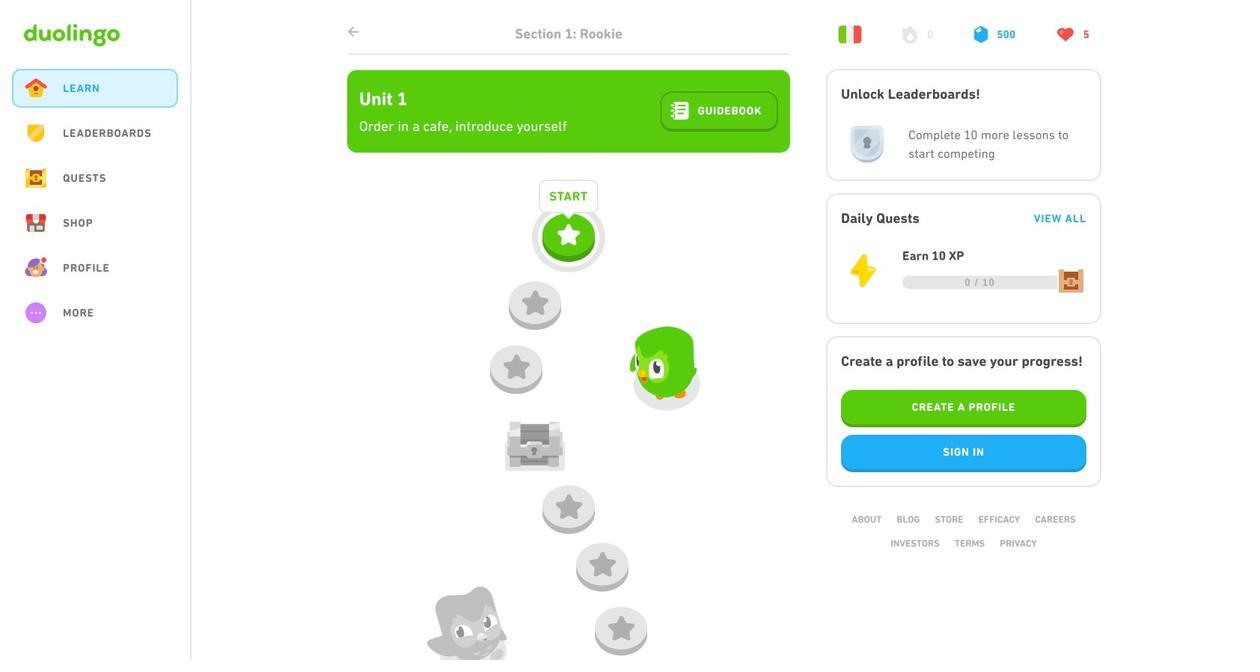 Task type: vqa. For each thing, say whether or not it's contained in the screenshot.
'Chest' Image
yes



Task type: locate. For each thing, give the bounding box(es) containing it.
progress bar
[[903, 276, 1058, 289]]

2 horizontal spatial lesson image
[[587, 552, 618, 577]]

0 vertical spatial lesson image
[[519, 290, 551, 315]]

lesson image
[[519, 290, 551, 315], [605, 615, 637, 641]]

1 vertical spatial lesson image
[[605, 615, 637, 641]]

2 vertical spatial lesson image
[[587, 552, 618, 577]]

1 vertical spatial lesson image
[[553, 494, 585, 519]]

guidebook image
[[671, 102, 689, 120]]

1 horizontal spatial lesson image
[[553, 494, 585, 519]]

0 vertical spatial lesson image
[[501, 354, 532, 379]]

lesson image
[[501, 354, 532, 379], [553, 494, 585, 519], [587, 552, 618, 577]]



Task type: describe. For each thing, give the bounding box(es) containing it.
1 horizontal spatial lesson image
[[605, 615, 637, 641]]

0 horizontal spatial lesson image
[[519, 290, 551, 315]]

chest image
[[505, 413, 565, 480]]

0 horizontal spatial lesson image
[[501, 354, 532, 379]]

lesson 1 of 4 image
[[553, 222, 585, 247]]



